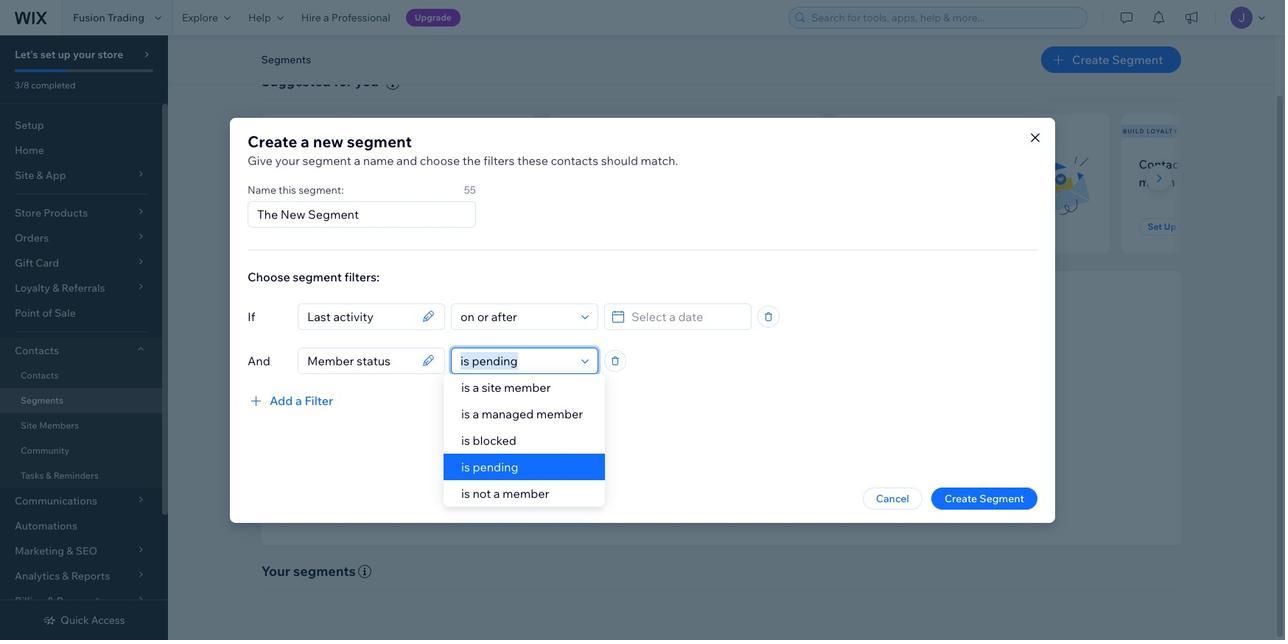 Task type: describe. For each thing, give the bounding box(es) containing it.
build
[[1123, 127, 1145, 135]]

upgrade button
[[406, 9, 460, 27]]

potential
[[566, 157, 615, 172]]

setup link
[[0, 113, 162, 138]]

a inside button
[[295, 393, 302, 408]]

1 vertical spatial segment
[[303, 153, 351, 168]]

haven't
[[566, 174, 606, 189]]

1 vertical spatial to
[[749, 437, 759, 450]]

should
[[601, 153, 638, 168]]

loyalty
[[1147, 127, 1178, 135]]

create segment button for segments
[[1041, 46, 1181, 73]]

create a new segment give your segment a name and choose the filters these contacts should match.
[[248, 132, 678, 168]]

community link
[[0, 438, 162, 464]]

your inside create a new segment give your segment a name and choose the filters these contacts should match.
[[275, 153, 300, 168]]

trading
[[108, 11, 144, 24]]

member for is not a member
[[503, 486, 549, 501]]

1 set up segment button from the left
[[279, 218, 366, 236]]

3/8 completed
[[15, 80, 75, 91]]

Choose a condition field
[[456, 304, 577, 329]]

contacts for contacts link at the bottom left of page
[[21, 370, 59, 381]]

of inside sidebar element
[[42, 307, 52, 320]]

send
[[575, 437, 600, 450]]

sales
[[788, 437, 812, 450]]

and inside create a new segment give your segment a name and choose the filters these contacts should match.
[[397, 153, 417, 168]]

2 set up segment from the left
[[1148, 221, 1217, 232]]

not
[[473, 486, 491, 501]]

subscribed
[[279, 174, 341, 189]]

name
[[248, 183, 276, 196]]

site
[[482, 380, 501, 395]]

contacts link
[[0, 363, 162, 388]]

2 vertical spatial and
[[840, 457, 858, 470]]

contacts inside the contacts with a birthday th
[[1139, 157, 1189, 172]]

contacts with a birthday th
[[1139, 157, 1285, 189]]

match.
[[641, 153, 678, 168]]

of inside create specific groups of contacts that update automatically send personalized email campaigns to drive sales and build trust get to know your high-value customers, potential leads and more
[[685, 417, 695, 430]]

these
[[517, 153, 548, 168]]

completed
[[31, 80, 75, 91]]

professional
[[331, 11, 390, 24]]

0 vertical spatial segment
[[347, 132, 412, 151]]

access
[[91, 614, 125, 627]]

sale
[[55, 307, 76, 320]]

is blocked
[[461, 433, 516, 448]]

you
[[355, 73, 379, 90]]

a right not
[[494, 486, 500, 501]]

a inside potential customers who haven't made a purchase yet
[[643, 174, 649, 189]]

filter
[[305, 393, 333, 408]]

a left name
[[354, 153, 360, 168]]

if
[[248, 309, 255, 324]]

drive
[[762, 437, 786, 450]]

home
[[15, 144, 44, 157]]

2 set up segment button from the left
[[1139, 218, 1226, 236]]

personalized
[[602, 437, 664, 450]]

leads
[[812, 457, 837, 470]]

explore
[[182, 11, 218, 24]]

quick
[[61, 614, 89, 627]]

set for 2nd set up segment button from right
[[288, 221, 302, 232]]

update
[[763, 417, 797, 430]]

made
[[609, 174, 640, 189]]

member for is a site member
[[504, 380, 551, 395]]

build loyalty
[[1123, 127, 1178, 135]]

1 set up segment from the left
[[288, 221, 357, 232]]

mailing
[[385, 174, 426, 189]]

segments for segments link
[[21, 395, 63, 406]]

to inside new contacts who recently subscribed to your mailing list
[[343, 174, 355, 189]]

home link
[[0, 138, 162, 163]]

hire a professional
[[301, 11, 390, 24]]

create segment button for cancel
[[931, 487, 1038, 510]]

email
[[666, 437, 692, 450]]

point
[[15, 307, 40, 320]]

campaigns
[[694, 437, 747, 450]]

is pending option
[[444, 454, 605, 480]]

and
[[248, 353, 270, 368]]

up for first set up segment button from right
[[1164, 221, 1176, 232]]

a right hire
[[324, 11, 329, 24]]

is for is blocked
[[461, 433, 470, 448]]

tasks & reminders
[[21, 470, 99, 481]]

potential customers who haven't made a purchase yet
[[566, 157, 723, 189]]

set for first set up segment button from right
[[1148, 221, 1162, 232]]

site members link
[[0, 413, 162, 438]]

setup
[[15, 119, 44, 132]]

reminders
[[54, 470, 99, 481]]

subscribers
[[281, 127, 332, 135]]

let's
[[15, 48, 38, 61]]

potential
[[766, 457, 809, 470]]

get
[[575, 457, 592, 470]]

a up is blocked
[[473, 407, 479, 422]]

is for is pending
[[461, 460, 470, 475]]

customers
[[618, 157, 676, 172]]

set
[[40, 48, 56, 61]]

with
[[1192, 157, 1216, 172]]

build
[[835, 437, 859, 450]]

quick access button
[[43, 614, 125, 627]]

automations link
[[0, 514, 162, 539]]

2 vertical spatial segment
[[293, 269, 342, 284]]

filters:
[[344, 269, 380, 284]]

tasks
[[21, 470, 44, 481]]

a left site
[[473, 380, 479, 395]]

customers,
[[711, 457, 764, 470]]

new
[[313, 132, 343, 151]]

1 horizontal spatial and
[[815, 437, 833, 450]]

contacts inside create a new segment give your segment a name and choose the filters these contacts should match.
[[551, 153, 598, 168]]

is a site member
[[461, 380, 551, 395]]

automatically
[[799, 417, 864, 430]]

site
[[21, 420, 37, 431]]

trust
[[862, 437, 884, 450]]

segments for segments button
[[261, 53, 311, 66]]

new contacts who recently subscribed to your mailing list
[[279, 157, 445, 189]]

Select an option field
[[456, 348, 577, 373]]

is not a member
[[461, 486, 549, 501]]

choose
[[420, 153, 460, 168]]



Task type: locate. For each thing, give the bounding box(es) containing it.
tasks & reminders link
[[0, 464, 162, 489]]

1 vertical spatial member
[[536, 407, 583, 422]]

segments
[[261, 53, 311, 66], [21, 395, 63, 406]]

contacts for contacts dropdown button
[[15, 344, 59, 357]]

fusion trading
[[73, 11, 144, 24]]

give
[[248, 153, 273, 168]]

1 horizontal spatial set up segment
[[1148, 221, 1217, 232]]

add a filter
[[270, 393, 333, 408]]

contacts down point of sale
[[15, 344, 59, 357]]

automations
[[15, 520, 77, 533]]

managed
[[482, 407, 534, 422]]

groups
[[649, 417, 683, 430]]

is left not
[[461, 486, 470, 501]]

new inside new contacts who recently subscribed to your mailing list
[[279, 157, 304, 172]]

set up segment
[[288, 221, 357, 232], [1148, 221, 1217, 232]]

your right give
[[275, 153, 300, 168]]

members
[[39, 420, 79, 431]]

set
[[288, 221, 302, 232], [1148, 221, 1162, 232]]

None field
[[303, 304, 418, 329], [303, 348, 418, 373], [303, 304, 418, 329], [303, 348, 418, 373]]

segment down the new
[[303, 153, 351, 168]]

0 horizontal spatial contacts
[[307, 157, 355, 172]]

hire a professional link
[[292, 0, 399, 35]]

your down personalized
[[635, 457, 656, 470]]

th
[[1277, 157, 1285, 172]]

Name this segment: field
[[253, 202, 471, 227]]

is inside option
[[461, 460, 470, 475]]

up for 2nd set up segment button from right
[[304, 221, 316, 232]]

2 up from the left
[[1164, 221, 1176, 232]]

member down is pending option on the bottom left
[[503, 486, 549, 501]]

1 vertical spatial and
[[815, 437, 833, 450]]

a inside the contacts with a birthday th
[[1219, 157, 1225, 172]]

a down the customers at top
[[643, 174, 649, 189]]

1 is from the top
[[461, 380, 470, 395]]

help button
[[239, 0, 292, 35]]

is left site
[[461, 380, 470, 395]]

your inside new contacts who recently subscribed to your mailing list
[[358, 174, 383, 189]]

0 horizontal spatial of
[[42, 307, 52, 320]]

your down name
[[358, 174, 383, 189]]

let's set up your store
[[15, 48, 123, 61]]

0 horizontal spatial create segment button
[[931, 487, 1038, 510]]

segment:
[[299, 183, 344, 196]]

contacts down the new
[[307, 157, 355, 172]]

0 vertical spatial segments
[[261, 53, 311, 66]]

0 vertical spatial create segment
[[1072, 52, 1163, 67]]

segments
[[293, 563, 356, 580]]

purchase
[[652, 174, 703, 189]]

create inside create a new segment give your segment a name and choose the filters these contacts should match.
[[248, 132, 297, 151]]

specific
[[609, 417, 647, 430]]

new for new contacts who recently subscribed to your mailing list
[[279, 157, 304, 172]]

Search for tools, apps, help & more... field
[[807, 7, 1083, 28]]

1 who from the left
[[357, 157, 381, 172]]

segments inside button
[[261, 53, 311, 66]]

0 horizontal spatial set up segment button
[[279, 218, 366, 236]]

point of sale link
[[0, 301, 162, 326]]

1 vertical spatial create segment button
[[931, 487, 1038, 510]]

0 vertical spatial contacts
[[1139, 157, 1189, 172]]

1 vertical spatial create segment
[[945, 492, 1024, 505]]

that
[[741, 417, 761, 430]]

5 is from the top
[[461, 486, 470, 501]]

choose segment filters:
[[248, 269, 380, 284]]

to left drive
[[749, 437, 759, 450]]

1 vertical spatial segments
[[21, 395, 63, 406]]

of left sale on the top of page
[[42, 307, 52, 320]]

know
[[607, 457, 633, 470]]

0 horizontal spatial set up segment
[[288, 221, 357, 232]]

is
[[461, 380, 470, 395], [461, 407, 470, 422], [461, 433, 470, 448], [461, 460, 470, 475], [461, 486, 470, 501]]

2 vertical spatial to
[[595, 457, 605, 470]]

and down build
[[840, 457, 858, 470]]

1 horizontal spatial to
[[595, 457, 605, 470]]

contacts
[[1139, 157, 1189, 172], [15, 344, 59, 357], [21, 370, 59, 381]]

contacts up haven't at the left of page
[[551, 153, 598, 168]]

2 horizontal spatial to
[[749, 437, 759, 450]]

segments up suggested
[[261, 53, 311, 66]]

segments up 'site members'
[[21, 395, 63, 406]]

birthday
[[1228, 157, 1275, 172]]

contacts down loyalty
[[1139, 157, 1189, 172]]

2 vertical spatial contacts
[[21, 370, 59, 381]]

upgrade
[[415, 12, 452, 23]]

and up leads
[[815, 437, 833, 450]]

segment
[[1112, 52, 1163, 67], [318, 221, 357, 232], [1178, 221, 1217, 232], [980, 492, 1024, 505]]

3/8
[[15, 80, 29, 91]]

list containing new contacts who recently subscribed to your mailing list
[[258, 114, 1285, 254]]

is for is not a member
[[461, 486, 470, 501]]

up down the contacts with a birthday th
[[1164, 221, 1176, 232]]

0 horizontal spatial to
[[343, 174, 355, 189]]

1 vertical spatial contacts
[[15, 344, 59, 357]]

is a managed member
[[461, 407, 583, 422]]

segment
[[347, 132, 412, 151], [303, 153, 351, 168], [293, 269, 342, 284]]

0 vertical spatial to
[[343, 174, 355, 189]]

help
[[248, 11, 271, 24]]

1 horizontal spatial contacts
[[551, 153, 598, 168]]

1 horizontal spatial create segment button
[[1041, 46, 1181, 73]]

up down segment:
[[304, 221, 316, 232]]

this
[[279, 183, 296, 196]]

1 horizontal spatial who
[[679, 157, 702, 172]]

blocked
[[473, 433, 516, 448]]

contacts inside create specific groups of contacts that update automatically send personalized email campaigns to drive sales and build trust get to know your high-value customers, potential leads and more
[[697, 417, 739, 430]]

who for purchase
[[679, 157, 702, 172]]

set up segment button down segment:
[[279, 218, 366, 236]]

is for is a managed member
[[461, 407, 470, 422]]

is pending
[[461, 460, 518, 475]]

recently
[[383, 157, 429, 172]]

is for is a site member
[[461, 380, 470, 395]]

set up segment down segment:
[[288, 221, 357, 232]]

0 horizontal spatial set
[[288, 221, 302, 232]]

&
[[46, 470, 52, 481]]

1 up from the left
[[304, 221, 316, 232]]

member up is a managed member
[[504, 380, 551, 395]]

store
[[98, 48, 123, 61]]

member
[[504, 380, 551, 395], [536, 407, 583, 422], [503, 486, 549, 501]]

0 vertical spatial member
[[504, 380, 551, 395]]

0 vertical spatial new
[[263, 127, 279, 135]]

who inside potential customers who haven't made a purchase yet
[[679, 157, 702, 172]]

segments link
[[0, 388, 162, 413]]

1 horizontal spatial of
[[685, 417, 695, 430]]

0 horizontal spatial up
[[304, 221, 316, 232]]

segment left filters:
[[293, 269, 342, 284]]

yet
[[706, 174, 723, 189]]

0 vertical spatial and
[[397, 153, 417, 168]]

segments inside sidebar element
[[21, 395, 63, 406]]

new up give
[[263, 127, 279, 135]]

segment up name
[[347, 132, 412, 151]]

list box containing is a site member
[[444, 374, 605, 507]]

1 vertical spatial new
[[279, 157, 304, 172]]

new subscribers
[[263, 127, 332, 135]]

to up name this segment: field
[[343, 174, 355, 189]]

is left pending
[[461, 460, 470, 475]]

of up email
[[685, 417, 695, 430]]

0 vertical spatial create segment button
[[1041, 46, 1181, 73]]

your inside sidebar element
[[73, 48, 95, 61]]

0 horizontal spatial who
[[357, 157, 381, 172]]

0 horizontal spatial and
[[397, 153, 417, 168]]

to
[[343, 174, 355, 189], [749, 437, 759, 450], [595, 457, 605, 470]]

who up purchase
[[679, 157, 702, 172]]

and up mailing
[[397, 153, 417, 168]]

segments button
[[254, 49, 318, 71]]

name this segment:
[[248, 183, 344, 196]]

quick access
[[61, 614, 125, 627]]

55
[[464, 183, 476, 196]]

member for is a managed member
[[536, 407, 583, 422]]

who left recently
[[357, 157, 381, 172]]

contacts up campaigns
[[697, 417, 739, 430]]

new for new subscribers
[[263, 127, 279, 135]]

to right get
[[595, 457, 605, 470]]

2 horizontal spatial and
[[840, 457, 858, 470]]

2 is from the top
[[461, 407, 470, 422]]

1 set from the left
[[288, 221, 302, 232]]

0 horizontal spatial create segment
[[945, 492, 1024, 505]]

contacts inside new contacts who recently subscribed to your mailing list
[[307, 157, 355, 172]]

set up segment down the contacts with a birthday th
[[1148, 221, 1217, 232]]

list box
[[444, 374, 605, 507]]

who inside new contacts who recently subscribed to your mailing list
[[357, 157, 381, 172]]

1 horizontal spatial segments
[[261, 53, 311, 66]]

of
[[42, 307, 52, 320], [685, 417, 695, 430]]

new up subscribed
[[279, 157, 304, 172]]

2 who from the left
[[679, 157, 702, 172]]

your right up
[[73, 48, 95, 61]]

a right add at the bottom of the page
[[295, 393, 302, 408]]

1 vertical spatial of
[[685, 417, 695, 430]]

set up segment button down the contacts with a birthday th
[[1139, 218, 1226, 236]]

create specific groups of contacts that update automatically send personalized email campaigns to drive sales and build trust get to know your high-value customers, potential leads and more
[[575, 417, 885, 470]]

Select a date field
[[627, 304, 746, 329]]

add
[[270, 393, 293, 408]]

list
[[258, 114, 1285, 254]]

value
[[683, 457, 709, 470]]

2 vertical spatial member
[[503, 486, 549, 501]]

1 horizontal spatial up
[[1164, 221, 1176, 232]]

your segments
[[261, 563, 356, 580]]

pending
[[473, 460, 518, 475]]

and
[[397, 153, 417, 168], [815, 437, 833, 450], [840, 457, 858, 470]]

filters
[[483, 153, 515, 168]]

list
[[429, 174, 445, 189]]

choose
[[248, 269, 290, 284]]

1 horizontal spatial set up segment button
[[1139, 218, 1226, 236]]

cancel
[[876, 492, 909, 505]]

4 is from the top
[[461, 460, 470, 475]]

2 horizontal spatial contacts
[[697, 417, 739, 430]]

contacts down contacts dropdown button
[[21, 370, 59, 381]]

high-
[[659, 457, 683, 470]]

1 horizontal spatial set
[[1148, 221, 1162, 232]]

up
[[58, 48, 71, 61]]

0 vertical spatial of
[[42, 307, 52, 320]]

member up send
[[536, 407, 583, 422]]

3 is from the top
[[461, 433, 470, 448]]

a right with
[[1219, 157, 1225, 172]]

is up is blocked
[[461, 407, 470, 422]]

hire
[[301, 11, 321, 24]]

a left the new
[[301, 132, 309, 151]]

contacts inside dropdown button
[[15, 344, 59, 357]]

point of sale
[[15, 307, 76, 320]]

contacts button
[[0, 338, 162, 363]]

1 horizontal spatial create segment
[[1072, 52, 1163, 67]]

new
[[263, 127, 279, 135], [279, 157, 304, 172]]

0 horizontal spatial segments
[[21, 395, 63, 406]]

2 set from the left
[[1148, 221, 1162, 232]]

sidebar element
[[0, 35, 168, 640]]

your inside create specific groups of contacts that update automatically send personalized email campaigns to drive sales and build trust get to know your high-value customers, potential leads and more
[[635, 457, 656, 470]]

create inside create specific groups of contacts that update automatically send personalized email campaigns to drive sales and build trust get to know your high-value customers, potential leads and more
[[575, 417, 607, 430]]

suggested for you
[[261, 73, 379, 90]]

who for your
[[357, 157, 381, 172]]

is left blocked
[[461, 433, 470, 448]]

set up segment button
[[279, 218, 366, 236], [1139, 218, 1226, 236]]



Task type: vqa. For each thing, say whether or not it's contained in the screenshot.
the New associated with Add
no



